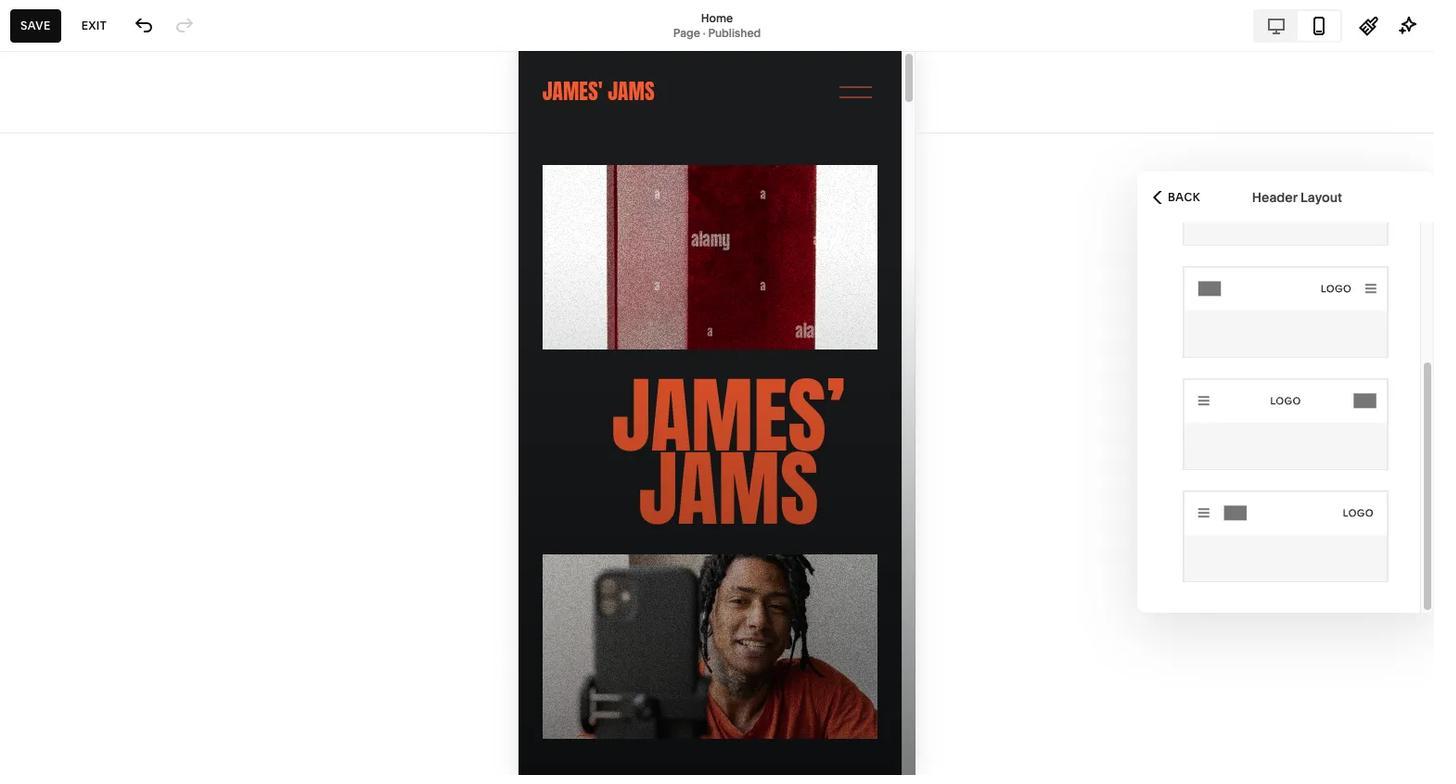 Task type: vqa. For each thing, say whether or not it's contained in the screenshot.
bottommost 'the'
no



Task type: locate. For each thing, give the bounding box(es) containing it.
tab list
[[1255, 11, 1341, 40]]

header
[[1252, 189, 1298, 206]]

published
[[708, 26, 761, 39]]

home page · published
[[673, 11, 761, 39]]

·
[[703, 26, 706, 39]]

home
[[701, 11, 733, 25]]

website link
[[31, 114, 206, 136]]

website
[[31, 115, 88, 134]]

back button
[[1148, 177, 1206, 218]]

exit button
[[71, 9, 117, 42]]



Task type: describe. For each thing, give the bounding box(es) containing it.
save button
[[10, 9, 61, 42]]

back
[[1168, 190, 1201, 204]]

layout
[[1301, 189, 1343, 206]]

header layout
[[1252, 189, 1343, 206]]

page
[[673, 26, 700, 39]]

exit
[[81, 18, 107, 32]]

save
[[20, 18, 51, 32]]



